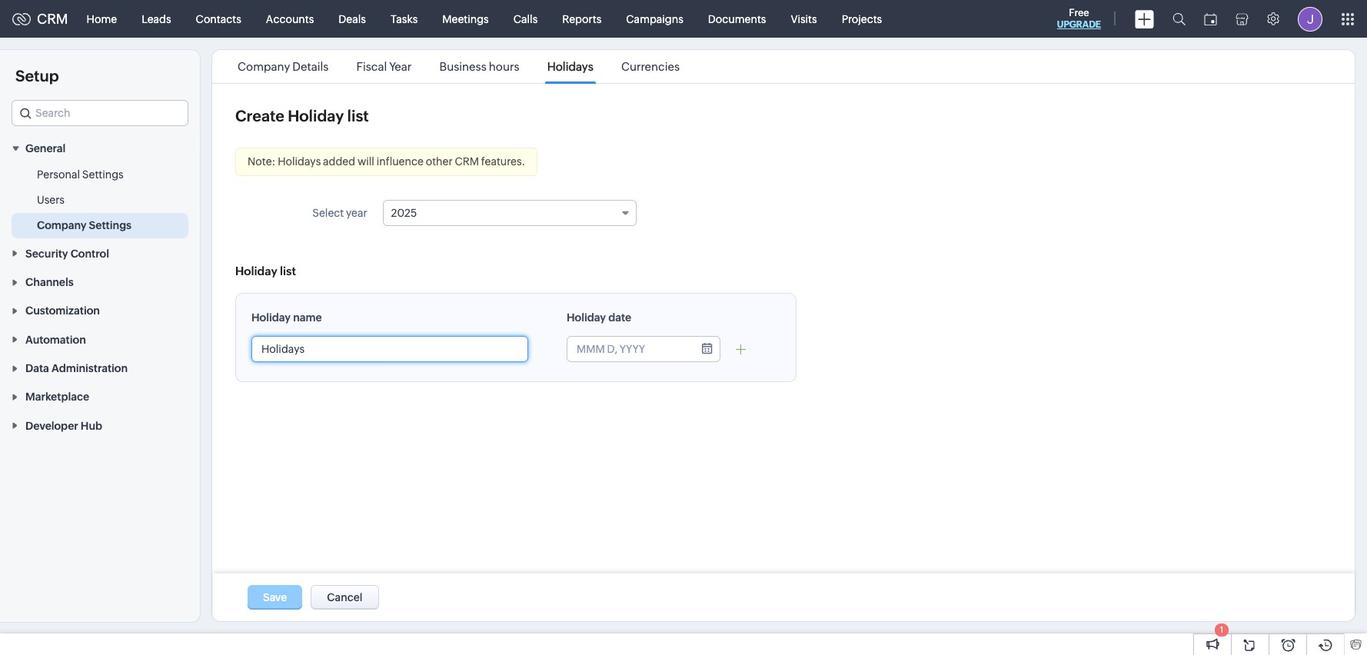 Task type: vqa. For each thing, say whether or not it's contained in the screenshot.
the Lead in the lead nurturing process link
no



Task type: describe. For each thing, give the bounding box(es) containing it.
free upgrade
[[1058, 7, 1102, 30]]

setup
[[15, 67, 59, 85]]

personal
[[37, 169, 80, 181]]

home link
[[74, 0, 129, 37]]

upgrade
[[1058, 19, 1102, 30]]

company for company details
[[238, 60, 290, 73]]

holiday list
[[235, 265, 296, 278]]

customization button
[[0, 296, 200, 325]]

name
[[293, 312, 322, 324]]

data
[[25, 362, 49, 375]]

company for company settings
[[37, 220, 87, 232]]

MMM d, yyyy text field
[[568, 337, 691, 362]]

holiday for holiday date
[[567, 312, 606, 324]]

administration
[[52, 362, 128, 375]]

automation
[[25, 334, 86, 346]]

Holiday name text field
[[252, 337, 528, 362]]

calls link
[[501, 0, 550, 37]]

deals link
[[326, 0, 378, 37]]

select year
[[313, 207, 367, 219]]

campaigns
[[626, 13, 684, 25]]

holidays inside list
[[548, 60, 594, 73]]

contacts
[[196, 13, 241, 25]]

business hours
[[440, 60, 520, 73]]

meetings link
[[430, 0, 501, 37]]

create
[[235, 107, 285, 125]]

security
[[25, 247, 68, 260]]

hub
[[81, 420, 102, 432]]

personal settings link
[[37, 167, 124, 183]]

currencies
[[622, 60, 680, 73]]

list containing company details
[[224, 50, 694, 83]]

0 vertical spatial list
[[347, 107, 369, 125]]

home
[[87, 13, 117, 25]]

select
[[313, 207, 344, 219]]

tasks
[[391, 13, 418, 25]]

developer hub
[[25, 420, 102, 432]]

currencies link
[[619, 60, 683, 73]]

developer
[[25, 420, 78, 432]]

business
[[440, 60, 487, 73]]

security control
[[25, 247, 109, 260]]

0 horizontal spatial crm
[[37, 11, 68, 27]]

2025 field
[[383, 200, 637, 226]]

meetings
[[443, 13, 489, 25]]

calendar image
[[1205, 13, 1218, 25]]

2025
[[391, 207, 417, 219]]

security control button
[[0, 239, 200, 267]]

reports link
[[550, 0, 614, 37]]

note: holidays added will influence other crm features.
[[248, 155, 526, 168]]

other
[[426, 155, 453, 168]]

visits
[[791, 13, 818, 25]]

general button
[[0, 134, 200, 163]]

general
[[25, 143, 66, 155]]

fiscal year
[[357, 60, 412, 73]]

influence
[[377, 155, 424, 168]]

deals
[[339, 13, 366, 25]]

holiday down details at the left
[[288, 107, 344, 125]]

search image
[[1173, 12, 1186, 25]]

cancel
[[327, 592, 363, 604]]

hours
[[489, 60, 520, 73]]

marketplace button
[[0, 382, 200, 411]]

profile image
[[1299, 7, 1323, 31]]

calls
[[514, 13, 538, 25]]



Task type: locate. For each thing, give the bounding box(es) containing it.
year
[[389, 60, 412, 73]]

holidays link
[[545, 60, 596, 73]]

campaigns link
[[614, 0, 696, 37]]

1 horizontal spatial crm
[[455, 155, 479, 168]]

channels
[[25, 276, 74, 289]]

0 horizontal spatial holidays
[[278, 155, 321, 168]]

visits link
[[779, 0, 830, 37]]

general region
[[0, 163, 200, 239]]

crm link
[[12, 11, 68, 27]]

1 vertical spatial crm
[[455, 155, 479, 168]]

holidays right the note:
[[278, 155, 321, 168]]

added
[[323, 155, 356, 168]]

documents link
[[696, 0, 779, 37]]

list
[[224, 50, 694, 83]]

0 vertical spatial settings
[[82, 169, 124, 181]]

company inside list
[[238, 60, 290, 73]]

holidays down reports link
[[548, 60, 594, 73]]

settings for personal settings
[[82, 169, 124, 181]]

search element
[[1164, 0, 1196, 38]]

1 horizontal spatial holidays
[[548, 60, 594, 73]]

settings for company settings
[[89, 220, 132, 232]]

details
[[293, 60, 329, 73]]

1
[[1221, 625, 1224, 635]]

business hours link
[[437, 60, 522, 73]]

projects
[[842, 13, 883, 25]]

contacts link
[[184, 0, 254, 37]]

holiday
[[288, 107, 344, 125], [235, 265, 278, 278], [252, 312, 291, 324], [567, 312, 606, 324]]

marketplace
[[25, 391, 89, 403]]

1 vertical spatial list
[[280, 265, 296, 278]]

holiday left date
[[567, 312, 606, 324]]

list up "holiday name"
[[280, 265, 296, 278]]

company left details at the left
[[238, 60, 290, 73]]

create holiday list
[[235, 107, 369, 125]]

0 vertical spatial holidays
[[548, 60, 594, 73]]

holiday for holiday list
[[235, 265, 278, 278]]

data administration
[[25, 362, 128, 375]]

data administration button
[[0, 354, 200, 382]]

create menu image
[[1136, 10, 1155, 28]]

Search text field
[[12, 101, 188, 125]]

reports
[[563, 13, 602, 25]]

users link
[[37, 193, 65, 208]]

logo image
[[12, 13, 31, 25]]

1 vertical spatial company
[[37, 220, 87, 232]]

0 vertical spatial company
[[238, 60, 290, 73]]

company details link
[[235, 60, 331, 73]]

holiday up "holiday name"
[[235, 265, 278, 278]]

accounts link
[[254, 0, 326, 37]]

automation button
[[0, 325, 200, 354]]

fiscal year link
[[354, 60, 414, 73]]

holiday date
[[567, 312, 632, 324]]

holiday left name
[[252, 312, 291, 324]]

projects link
[[830, 0, 895, 37]]

channels button
[[0, 267, 200, 296]]

company inside the general region
[[37, 220, 87, 232]]

list up the will
[[347, 107, 369, 125]]

company settings link
[[37, 218, 132, 233]]

holiday name
[[252, 312, 322, 324]]

1 vertical spatial holidays
[[278, 155, 321, 168]]

features.
[[482, 155, 526, 168]]

crm
[[37, 11, 68, 27], [455, 155, 479, 168]]

create menu element
[[1126, 0, 1164, 37]]

leads link
[[129, 0, 184, 37]]

crm right logo
[[37, 11, 68, 27]]

settings
[[82, 169, 124, 181], [89, 220, 132, 232]]

1 vertical spatial settings
[[89, 220, 132, 232]]

note:
[[248, 155, 276, 168]]

free
[[1070, 7, 1090, 18]]

holiday for holiday name
[[252, 312, 291, 324]]

will
[[358, 155, 375, 168]]

company down users link
[[37, 220, 87, 232]]

company details
[[238, 60, 329, 73]]

customization
[[25, 305, 100, 317]]

0 horizontal spatial list
[[280, 265, 296, 278]]

company settings
[[37, 220, 132, 232]]

fiscal
[[357, 60, 387, 73]]

profile element
[[1289, 0, 1333, 37]]

leads
[[142, 13, 171, 25]]

1 horizontal spatial company
[[238, 60, 290, 73]]

accounts
[[266, 13, 314, 25]]

0 horizontal spatial company
[[37, 220, 87, 232]]

tasks link
[[378, 0, 430, 37]]

developer hub button
[[0, 411, 200, 440]]

personal settings
[[37, 169, 124, 181]]

0 vertical spatial crm
[[37, 11, 68, 27]]

cancel button
[[311, 585, 379, 610]]

date
[[609, 312, 632, 324]]

holidays
[[548, 60, 594, 73], [278, 155, 321, 168]]

control
[[71, 247, 109, 260]]

None field
[[12, 100, 188, 126]]

1 horizontal spatial list
[[347, 107, 369, 125]]

users
[[37, 194, 65, 206]]

settings down general dropdown button on the left top
[[82, 169, 124, 181]]

list
[[347, 107, 369, 125], [280, 265, 296, 278]]

crm right other
[[455, 155, 479, 168]]

settings up security control dropdown button
[[89, 220, 132, 232]]

documents
[[708, 13, 767, 25]]

company
[[238, 60, 290, 73], [37, 220, 87, 232]]

year
[[346, 207, 367, 219]]



